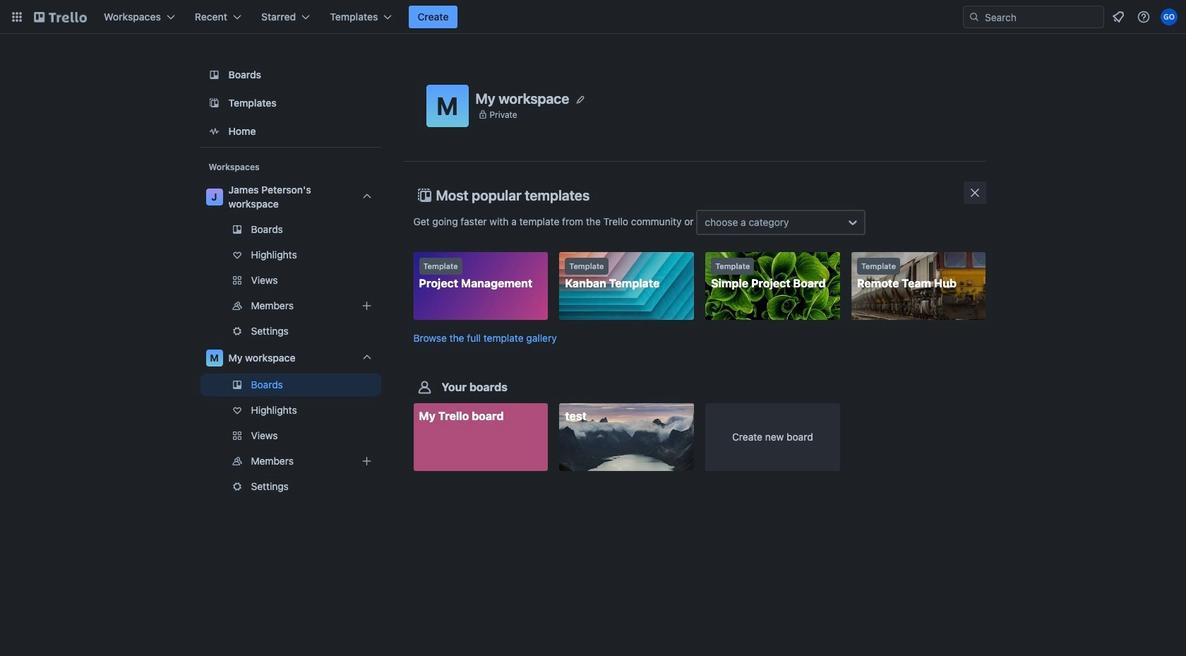 Task type: locate. For each thing, give the bounding box(es) containing it.
search image
[[969, 11, 980, 23]]

1 vertical spatial add image
[[358, 453, 375, 470]]

add image
[[358, 297, 375, 314], [358, 453, 375, 470]]

2 add image from the top
[[358, 453, 375, 470]]

0 vertical spatial add image
[[358, 297, 375, 314]]

primary element
[[0, 0, 1186, 34]]



Task type: describe. For each thing, give the bounding box(es) containing it.
gary orlando (garyorlando) image
[[1161, 8, 1178, 25]]

0 notifications image
[[1110, 8, 1127, 25]]

board image
[[206, 66, 223, 83]]

1 add image from the top
[[358, 297, 375, 314]]

back to home image
[[34, 6, 87, 28]]

home image
[[206, 123, 223, 140]]

template board image
[[206, 95, 223, 112]]

open information menu image
[[1137, 10, 1151, 24]]

Search field
[[980, 7, 1104, 27]]



Task type: vqa. For each thing, say whether or not it's contained in the screenshot.
bottommost add icon
yes



